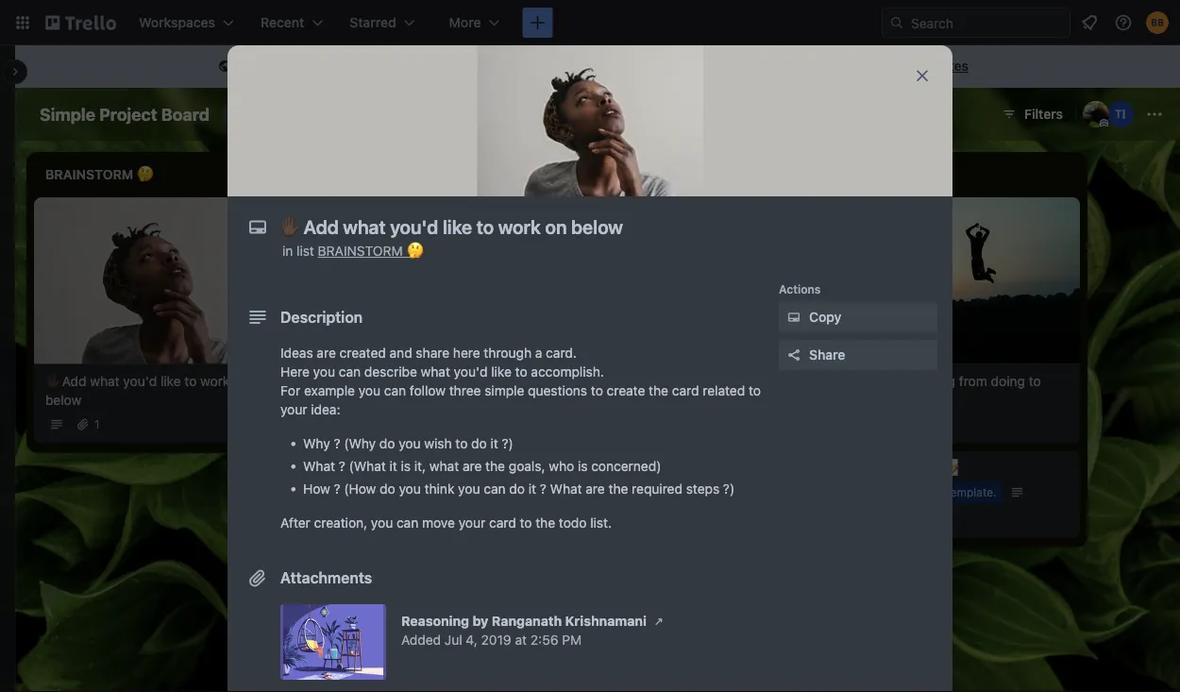 Task type: vqa. For each thing, say whether or not it's contained in the screenshot.
concerned)
yes



Task type: describe. For each thing, give the bounding box(es) containing it.
2 vertical spatial are
[[586, 481, 605, 497]]

✋🏿 for ✋🏿 move anything that is actually started here
[[582, 373, 595, 389]]

by
[[473, 613, 489, 629]]

ideas
[[281, 345, 313, 361]]

here right 'ready'
[[468, 373, 496, 389]]

why  ? (why do you wish to do it ?) what ? (what it  is it, what are the goals, who is concerned) how  ? (how do you think you can do it ? what are the required steps ?)
[[303, 436, 735, 497]]

to left create
[[591, 383, 603, 399]]

the down the concerned)
[[609, 481, 629, 497]]

after creation, you can move your card to the todo list.
[[281, 515, 612, 531]]

in list brainstorm 🤔
[[282, 243, 420, 259]]

sm image for actions
[[785, 308, 804, 327]]

ideas are created and share here through a card. here you can describe what you'd like to accomplish. for example you can follow three simple questions to create the card related to your idea:
[[281, 345, 761, 417]]

brainstorm 🤔 link
[[318, 243, 420, 259]]

do right wish
[[471, 436, 487, 451]]

is inside ✋🏿 move anything that is actually started here
[[719, 373, 729, 389]]

Board name text field
[[30, 99, 219, 129]]

✋🏿 move anything from doing to done here
[[850, 373, 1042, 408]]

0 horizontal spatial it
[[390, 459, 397, 474]]

is left public on the top left
[[267, 58, 277, 74]]

a inside ideas are created and share here through a card. here you can describe what you'd like to accomplish. for example you can follow three simple questions to create the card related to your idea:
[[535, 345, 543, 361]]

show menu image
[[1146, 105, 1165, 124]]

0 vertical spatial template
[[229, 109, 275, 121]]

dmugisha (dmugisha) image
[[1083, 101, 1110, 128]]

✋🏿 move anything that is actually started here
[[582, 373, 780, 408]]

add
[[62, 373, 86, 389]]

? right 'why' at bottom left
[[334, 436, 340, 451]]

✋🏿 move anything that is actually started here link
[[582, 372, 801, 410]]

✋🏿 for ✋🏿 add what you'd like to work on below
[[45, 373, 59, 389]]

questions
[[528, 383, 588, 399]]

to inside why  ? (why do you wish to do it ?) what ? (what it  is it, what are the goals, who is concerned) how  ? (how do you think you can do it ? what are the required steps ?)
[[456, 436, 468, 451]]

board
[[161, 104, 210, 124]]

actions
[[779, 282, 821, 296]]

explore more templates link
[[810, 51, 980, 81]]

to left todo
[[520, 515, 532, 531]]

✋🏿 for ✋🏿 move anything from doing to done here
[[850, 373, 863, 389]]

Search field
[[905, 9, 1070, 37]]

'ready'
[[423, 373, 465, 389]]

filters button
[[997, 99, 1069, 129]]

primary element
[[0, 0, 1181, 45]]

move
[[422, 515, 455, 531]]

is right the who
[[578, 459, 588, 474]]

move for ✋🏿 move anything from doing to done here
[[867, 373, 900, 389]]

reasoning
[[401, 613, 469, 629]]

2 horizontal spatial a
[[937, 486, 944, 499]]

0 horizontal spatial 1
[[94, 418, 100, 431]]

0 vertical spatial it
[[491, 436, 499, 451]]

card
[[850, 460, 879, 476]]

open information menu image
[[1115, 13, 1133, 32]]

here inside ideas are created and share here through a card. here you can describe what you'd like to accomplish. for example you can follow three simple questions to create the card related to your idea:
[[453, 345, 480, 361]]

idea:
[[311, 402, 340, 417]]

do right (how
[[380, 481, 395, 497]]

here inside ✋🏿 move anything that is actually started here
[[629, 392, 656, 408]]

project
[[99, 104, 157, 124]]

follow
[[410, 383, 446, 399]]

this for this is a public template for anyone on the internet to copy.
[[238, 58, 264, 74]]

move for ✋🏿 move anything 'ready' here
[[330, 373, 363, 389]]

who
[[549, 459, 574, 474]]

for
[[390, 58, 406, 74]]

1 horizontal spatial 1
[[336, 399, 342, 412]]

here inside ✋🏿 move anything from doing to done here
[[884, 392, 911, 408]]

how
[[303, 481, 330, 497]]

and
[[390, 345, 412, 361]]

work
[[200, 373, 230, 389]]

card template 📝
[[850, 460, 956, 476]]

0 vertical spatial ?)
[[502, 436, 514, 451]]

brainstorm
[[318, 243, 403, 259]]

this card is a template.
[[873, 486, 997, 499]]

like inside ideas are created and share here through a card. here you can describe what you'd like to accomplish. for example you can follow three simple questions to create the card related to your idea:
[[491, 364, 512, 380]]

create
[[607, 383, 645, 399]]

share
[[809, 347, 846, 363]]

✋🏿 move anything 'ready' here link
[[314, 372, 533, 391]]

you up it,
[[399, 436, 421, 451]]

reasoning by ranganath krishnamani
[[401, 613, 647, 629]]

2 vertical spatial it
[[529, 481, 536, 497]]

created
[[340, 345, 386, 361]]

(how
[[344, 481, 376, 497]]

🤔
[[407, 243, 420, 259]]

description
[[281, 308, 363, 326]]

to down through
[[515, 364, 528, 380]]

✋🏿 for ✋🏿 move anything 'ready' here
[[314, 373, 327, 389]]

to left copy.
[[551, 58, 563, 74]]

more
[[871, 58, 903, 74]]

simple
[[40, 104, 95, 124]]

are inside ideas are created and share here through a card. here you can describe what you'd like to accomplish. for example you can follow three simple questions to create the card related to your idea:
[[317, 345, 336, 361]]

that
[[691, 373, 715, 389]]

for
[[281, 383, 301, 399]]

sm image for reasoning by ranganath krishnamani
[[650, 612, 669, 631]]

📝
[[942, 460, 956, 476]]

describe
[[364, 364, 417, 380]]

the left internet
[[476, 58, 496, 74]]

public
[[292, 58, 329, 74]]

share
[[416, 345, 450, 361]]

2:56
[[531, 632, 559, 648]]

templates
[[907, 58, 969, 74]]

✋🏿 move anything from doing to done here link
[[850, 372, 1069, 410]]

can left the move
[[397, 515, 419, 531]]

what inside ideas are created and share here through a card. here you can describe what you'd like to accomplish. for example you can follow three simple questions to create the card related to your idea:
[[421, 364, 450, 380]]

here
[[281, 364, 310, 380]]

can inside why  ? (why do you wish to do it ?) what ? (what it  is it, what are the goals, who is concerned) how  ? (how do you think you can do it ? what are the required steps ?)
[[484, 481, 506, 497]]

actually
[[732, 373, 780, 389]]

2019
[[481, 632, 512, 648]]

1 vertical spatial template
[[883, 460, 939, 476]]

copy.
[[566, 58, 599, 74]]

card.
[[546, 345, 577, 361]]

to right related
[[749, 383, 761, 399]]

can down created
[[339, 364, 361, 380]]

1 horizontal spatial your
[[459, 515, 486, 531]]

on for anyone
[[457, 58, 473, 74]]

trello inspiration (inspiringtaco) image
[[1108, 101, 1134, 128]]

krishnamani
[[565, 613, 647, 629]]

required
[[632, 481, 683, 497]]

anything for from
[[903, 373, 956, 389]]

example
[[304, 383, 355, 399]]

wish
[[424, 436, 452, 451]]

doing
[[991, 373, 1026, 389]]

board
[[667, 58, 703, 74]]

create board from template link
[[610, 51, 806, 81]]

bob builder (bobbuilder40) image
[[1147, 11, 1169, 34]]

template inside the create board from template link
[[739, 58, 795, 74]]

concerned)
[[591, 459, 662, 474]]

to inside ✋🏿 add what you'd like to work on below
[[185, 373, 197, 389]]

three
[[449, 383, 481, 399]]

is down card template 📝
[[925, 486, 934, 499]]

think
[[425, 481, 455, 497]]

anyone
[[410, 58, 454, 74]]



Task type: locate. For each thing, give the bounding box(es) containing it.
1 vertical spatial 1
[[94, 418, 100, 431]]

0 vertical spatial sm image
[[785, 308, 804, 327]]

0 horizontal spatial on
[[233, 373, 249, 389]]

here right done on the bottom right of page
[[884, 392, 911, 408]]

card
[[672, 383, 699, 399], [899, 486, 922, 499], [489, 515, 516, 531]]

1 horizontal spatial card
[[672, 383, 699, 399]]

can right think
[[484, 481, 506, 497]]

what
[[303, 459, 335, 474], [550, 481, 582, 497]]

accomplish.
[[531, 364, 604, 380]]

1 anything from the left
[[367, 373, 419, 389]]

move
[[330, 373, 363, 389], [599, 373, 632, 389], [867, 373, 900, 389]]

like
[[491, 364, 512, 380], [161, 373, 181, 389]]

1 horizontal spatial it
[[491, 436, 499, 451]]

1 vertical spatial your
[[459, 515, 486, 531]]

✋🏿 move anything 'ready' here
[[314, 373, 496, 389]]

(why
[[344, 436, 376, 451]]

0 vertical spatial from
[[707, 58, 736, 74]]

1 horizontal spatial anything
[[635, 373, 688, 389]]

move inside ✋🏿 move anything from doing to done here
[[867, 373, 900, 389]]

1 horizontal spatial what
[[550, 481, 582, 497]]

you'd
[[454, 364, 488, 380], [123, 373, 157, 389]]

1 template from the left
[[332, 58, 386, 74]]

template
[[229, 109, 275, 121], [883, 460, 939, 476]]

1 vertical spatial card
[[899, 486, 922, 499]]

✋🏿 up below at the bottom left of page
[[45, 373, 59, 389]]

sm image
[[215, 58, 234, 77]]

it down "goals,"
[[529, 481, 536, 497]]

this for this card is a template.
[[873, 486, 895, 499]]

do right the (why
[[380, 436, 395, 451]]

2 horizontal spatial it
[[529, 481, 536, 497]]

you down describe
[[359, 383, 381, 399]]

todo
[[559, 515, 587, 531]]

2 move from the left
[[599, 373, 632, 389]]

on inside ✋🏿 add what you'd like to work on below
[[233, 373, 249, 389]]

copy
[[809, 309, 842, 325]]

✋🏿 inside ✋🏿 move anything that is actually started here
[[582, 373, 595, 389]]

your down for
[[281, 402, 307, 417]]

like left work
[[161, 373, 181, 389]]

1 horizontal spatial are
[[463, 459, 482, 474]]

simple project board
[[40, 104, 210, 124]]

list.
[[591, 515, 612, 531]]

1 vertical spatial this
[[873, 486, 895, 499]]

you down it,
[[399, 481, 421, 497]]

0 horizontal spatial this
[[238, 58, 264, 74]]

this right sm image
[[238, 58, 264, 74]]

anything inside ✋🏿 move anything from doing to done here
[[903, 373, 956, 389]]

2 ✋🏿 from the left
[[314, 373, 327, 389]]

2 anything from the left
[[635, 373, 688, 389]]

0 vertical spatial your
[[281, 402, 307, 417]]

template up this card is a template.
[[883, 460, 939, 476]]

? down "goals,"
[[540, 481, 547, 497]]

0 horizontal spatial like
[[161, 373, 181, 389]]

like up simple
[[491, 364, 512, 380]]

you up the example
[[313, 364, 335, 380]]

0 horizontal spatial anything
[[367, 373, 419, 389]]

to inside ✋🏿 move anything from doing to done here
[[1029, 373, 1042, 389]]

template.
[[947, 486, 997, 499]]

it,
[[415, 459, 426, 474]]

card down card template 📝
[[899, 486, 922, 499]]

done
[[850, 392, 881, 408]]

your inside ideas are created and share here through a card. here you can describe what you'd like to accomplish. for example you can follow three simple questions to create the card related to your idea:
[[281, 402, 307, 417]]

are
[[317, 345, 336, 361], [463, 459, 482, 474], [586, 481, 605, 497]]

1 vertical spatial a
[[535, 345, 543, 361]]

4 ✋🏿 from the left
[[850, 373, 863, 389]]

3 anything from the left
[[903, 373, 956, 389]]

0 horizontal spatial ?)
[[502, 436, 514, 451]]

2 horizontal spatial card
[[899, 486, 922, 499]]

to
[[551, 58, 563, 74], [515, 364, 528, 380], [185, 373, 197, 389], [1029, 373, 1042, 389], [591, 383, 603, 399], [749, 383, 761, 399], [456, 436, 468, 451], [520, 515, 532, 531]]

0 horizontal spatial template
[[229, 109, 275, 121]]

1 vertical spatial ?)
[[723, 481, 735, 497]]

jul
[[445, 632, 463, 648]]

1 ✋🏿 from the left
[[45, 373, 59, 389]]

1 horizontal spatial from
[[959, 373, 988, 389]]

creation,
[[314, 515, 368, 531]]

do down "goals,"
[[509, 481, 525, 497]]

? left (what
[[339, 459, 346, 474]]

1 horizontal spatial template
[[883, 460, 939, 476]]

anything down share button
[[903, 373, 956, 389]]

this down card template 📝
[[873, 486, 895, 499]]

✋🏿
[[45, 373, 59, 389], [314, 373, 327, 389], [582, 373, 595, 389], [850, 373, 863, 389]]

a
[[281, 58, 288, 74], [535, 345, 543, 361], [937, 486, 944, 499]]

anything inside ✋🏿 move anything 'ready' here link
[[367, 373, 419, 389]]

what up how at the left bottom
[[303, 459, 335, 474]]

4,
[[466, 632, 478, 648]]

✋🏿 add what you'd like to work on below
[[45, 373, 249, 408]]

?
[[334, 436, 340, 451], [339, 459, 346, 474], [334, 481, 341, 497], [540, 481, 547, 497]]

from right board
[[707, 58, 736, 74]]

after
[[281, 515, 311, 531]]

anything for 'ready'
[[367, 373, 419, 389]]

2 horizontal spatial anything
[[903, 373, 956, 389]]

2 template from the left
[[739, 58, 795, 74]]

card inside ideas are created and share here through a card. here you can describe what you'd like to accomplish. for example you can follow three simple questions to create the card related to your idea:
[[672, 383, 699, 399]]

move inside ✋🏿 move anything that is actually started here
[[599, 373, 632, 389]]

like inside ✋🏿 add what you'd like to work on below
[[161, 373, 181, 389]]

you'd inside ✋🏿 add what you'd like to work on below
[[123, 373, 157, 389]]

your right the move
[[459, 515, 486, 531]]

the right create
[[649, 383, 669, 399]]

sm image down actions at the right top
[[785, 308, 804, 327]]

2 vertical spatial a
[[937, 486, 944, 499]]

? right how at the left bottom
[[334, 481, 341, 497]]

0 vertical spatial are
[[317, 345, 336, 361]]

through
[[484, 345, 532, 361]]

✋🏿 inside ✋🏿 move anything from doing to done here
[[850, 373, 863, 389]]

you down (how
[[371, 515, 393, 531]]

a down 📝
[[937, 486, 944, 499]]

share button
[[779, 340, 938, 370]]

0 horizontal spatial your
[[281, 402, 307, 417]]

what down the who
[[550, 481, 582, 497]]

0 vertical spatial on
[[457, 58, 473, 74]]

create board from template
[[621, 58, 795, 74]]

are up list.
[[586, 481, 605, 497]]

1 vertical spatial what
[[550, 481, 582, 497]]

steps
[[686, 481, 720, 497]]

added jul 4, 2019 at 2:56 pm
[[401, 632, 582, 648]]

None text field
[[271, 210, 894, 244]]

is right 'that'
[[719, 373, 729, 389]]

?) right steps
[[723, 481, 735, 497]]

1 horizontal spatial a
[[535, 345, 543, 361]]

what right "add"
[[90, 373, 120, 389]]

what inside why  ? (why do you wish to do it ?) what ? (what it  is it, what are the goals, who is concerned) how  ? (how do you think you can do it ? what are the required steps ?)
[[430, 459, 459, 474]]

ranganath
[[492, 613, 562, 629]]

1 move from the left
[[330, 373, 363, 389]]

in
[[282, 243, 293, 259]]

filters
[[1025, 106, 1064, 122]]

to right wish
[[456, 436, 468, 451]]

0 vertical spatial card
[[672, 383, 699, 399]]

2 vertical spatial card
[[489, 515, 516, 531]]

0 horizontal spatial sm image
[[650, 612, 669, 631]]

card down why  ? (why do you wish to do it ?) what ? (what it  is it, what are the goals, who is concerned) how  ? (how do you think you can do it ? what are the required steps ?) at the bottom of page
[[489, 515, 516, 531]]

1 vertical spatial sm image
[[650, 612, 669, 631]]

0 horizontal spatial a
[[281, 58, 288, 74]]

1 horizontal spatial move
[[599, 373, 632, 389]]

your
[[281, 402, 307, 417], [459, 515, 486, 531]]

move up done on the bottom right of page
[[867, 373, 900, 389]]

you'd up three
[[454, 364, 488, 380]]

anything
[[367, 373, 419, 389], [635, 373, 688, 389], [903, 373, 956, 389]]

0 vertical spatial a
[[281, 58, 288, 74]]

2 horizontal spatial move
[[867, 373, 900, 389]]

started
[[582, 392, 625, 408]]

the inside ideas are created and share here through a card. here you can describe what you'd like to accomplish. for example you can follow three simple questions to create the card related to your idea:
[[649, 383, 669, 399]]

1 vertical spatial it
[[390, 459, 397, 474]]

1 down the example
[[336, 399, 342, 412]]

3 move from the left
[[867, 373, 900, 389]]

1 horizontal spatial sm image
[[785, 308, 804, 327]]

✋🏿 add what you'd like to work on below link
[[45, 372, 264, 410]]

sm image inside copy link
[[785, 308, 804, 327]]

(what
[[349, 459, 386, 474]]

the left "goals,"
[[486, 459, 505, 474]]

explore more templates
[[821, 58, 969, 74]]

2 horizontal spatial are
[[586, 481, 605, 497]]

this
[[238, 58, 264, 74], [873, 486, 895, 499]]

template
[[332, 58, 386, 74], [739, 58, 795, 74]]

to left work
[[185, 373, 197, 389]]

can
[[339, 364, 361, 380], [384, 383, 406, 399], [484, 481, 506, 497], [397, 515, 419, 531]]

✋🏿 up done on the bottom right of page
[[850, 373, 863, 389]]

0 horizontal spatial you'd
[[123, 373, 157, 389]]

the
[[476, 58, 496, 74], [649, 383, 669, 399], [486, 459, 505, 474], [609, 481, 629, 497], [536, 515, 556, 531]]

template left for
[[332, 58, 386, 74]]

from left doing
[[959, 373, 988, 389]]

✋🏿 up started
[[582, 373, 595, 389]]

1 horizontal spatial this
[[873, 486, 895, 499]]

create
[[621, 58, 663, 74]]

3 ✋🏿 from the left
[[582, 373, 595, 389]]

attachments
[[281, 569, 372, 587]]

what down share
[[421, 364, 450, 380]]

copy link
[[779, 302, 938, 332]]

move for ✋🏿 move anything that is actually started here
[[599, 373, 632, 389]]

added
[[401, 632, 441, 648]]

goals,
[[509, 459, 545, 474]]

from inside ✋🏿 move anything from doing to done here
[[959, 373, 988, 389]]

✋🏿 inside ✋🏿 add what you'd like to work on below
[[45, 373, 59, 389]]

here right share
[[453, 345, 480, 361]]

sm image right krishnamani
[[650, 612, 669, 631]]

internet
[[500, 58, 547, 74]]

anything down 'and'
[[367, 373, 419, 389]]

the left todo
[[536, 515, 556, 531]]

?)
[[502, 436, 514, 451], [723, 481, 735, 497]]

simple
[[485, 383, 525, 399]]

is left it,
[[401, 459, 411, 474]]

you right think
[[458, 481, 480, 497]]

what
[[421, 364, 450, 380], [90, 373, 120, 389], [430, 459, 459, 474]]

card template 📝 link
[[850, 459, 1069, 478]]

are right it,
[[463, 459, 482, 474]]

1 horizontal spatial you'd
[[454, 364, 488, 380]]

do
[[380, 436, 395, 451], [471, 436, 487, 451], [380, 481, 395, 497], [509, 481, 525, 497]]

1 horizontal spatial like
[[491, 364, 512, 380]]

1 horizontal spatial ?)
[[723, 481, 735, 497]]

1
[[336, 399, 342, 412], [94, 418, 100, 431]]

1 vertical spatial on
[[233, 373, 249, 389]]

template left explore
[[739, 58, 795, 74]]

can down describe
[[384, 383, 406, 399]]

0 vertical spatial what
[[303, 459, 335, 474]]

switch to… image
[[13, 13, 32, 32]]

here
[[453, 345, 480, 361], [468, 373, 496, 389], [629, 392, 656, 408], [884, 392, 911, 408]]

✋🏿 right "here"
[[314, 373, 327, 389]]

it down simple
[[491, 436, 499, 451]]

0 vertical spatial 1
[[336, 399, 342, 412]]

0 horizontal spatial template
[[332, 58, 386, 74]]

it right (what
[[390, 459, 397, 474]]

0 vertical spatial this
[[238, 58, 264, 74]]

0 horizontal spatial move
[[330, 373, 363, 389]]

are right 'ideas'
[[317, 345, 336, 361]]

create board or workspace image
[[528, 13, 547, 32]]

move down created
[[330, 373, 363, 389]]

below
[[45, 392, 81, 408]]

on right work
[[233, 373, 249, 389]]

why
[[303, 436, 330, 451]]

move up started
[[599, 373, 632, 389]]

anything left 'that'
[[635, 373, 688, 389]]

template down sm image
[[229, 109, 275, 121]]

search image
[[890, 15, 905, 30]]

what up think
[[430, 459, 459, 474]]

1 horizontal spatial on
[[457, 58, 473, 74]]

at
[[515, 632, 527, 648]]

1 horizontal spatial template
[[739, 58, 795, 74]]

a left card.
[[535, 345, 543, 361]]

sm image
[[785, 308, 804, 327], [650, 612, 669, 631]]

on right anyone
[[457, 58, 473, 74]]

you'd inside ideas are created and share here through a card. here you can describe what you'd like to accomplish. for example you can follow three simple questions to create the card related to your idea:
[[454, 364, 488, 380]]

0 notifications image
[[1079, 11, 1101, 34]]

explore
[[821, 58, 868, 74]]

?) up "goals,"
[[502, 436, 514, 451]]

0 horizontal spatial card
[[489, 515, 516, 531]]

on for work
[[233, 373, 249, 389]]

you
[[313, 364, 335, 380], [359, 383, 381, 399], [399, 436, 421, 451], [399, 481, 421, 497], [458, 481, 480, 497], [371, 515, 393, 531]]

a left public on the top left
[[281, 58, 288, 74]]

to right doing
[[1029, 373, 1042, 389]]

1 vertical spatial are
[[463, 459, 482, 474]]

you'd right "add"
[[123, 373, 157, 389]]

anything for that
[[635, 373, 688, 389]]

what inside ✋🏿 add what you'd like to work on below
[[90, 373, 120, 389]]

anything inside ✋🏿 move anything that is actually started here
[[635, 373, 688, 389]]

this is a public template for anyone on the internet to copy.
[[238, 58, 599, 74]]

card left related
[[672, 383, 699, 399]]

is
[[267, 58, 277, 74], [719, 373, 729, 389], [401, 459, 411, 474], [578, 459, 588, 474], [925, 486, 934, 499]]

1 vertical spatial from
[[959, 373, 988, 389]]

0 horizontal spatial what
[[303, 459, 335, 474]]

0 horizontal spatial from
[[707, 58, 736, 74]]

1 down ✋🏿 add what you'd like to work on below
[[94, 418, 100, 431]]

0 horizontal spatial are
[[317, 345, 336, 361]]

here right started
[[629, 392, 656, 408]]



